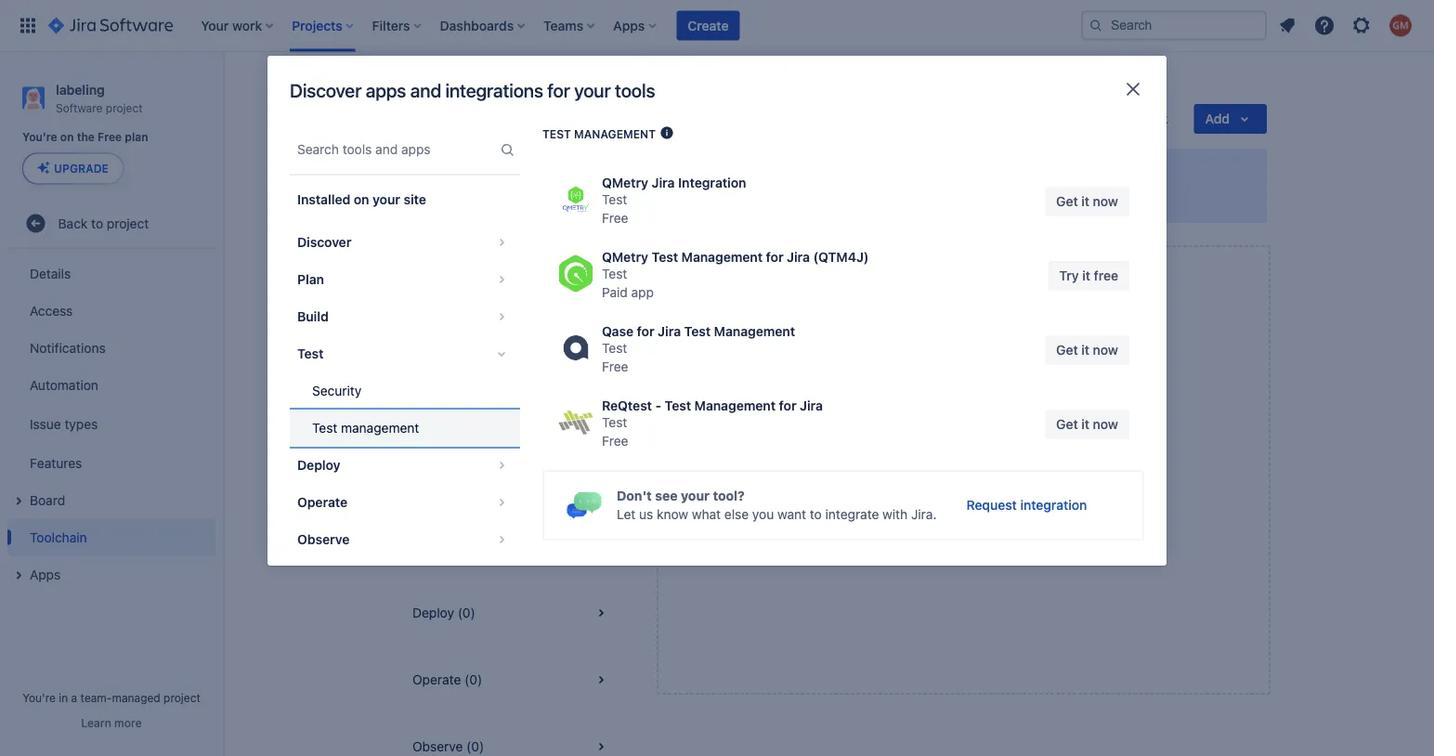 Task type: describe. For each thing, give the bounding box(es) containing it.
it inside welcome to your project toolchain discover integrations for your tools, connect work to your project, and manage it all right here. learn more
[[916, 191, 924, 206]]

else
[[724, 507, 749, 522]]

chevron icon pointing right image for observe
[[490, 529, 513, 551]]

project settings link
[[527, 74, 621, 97]]

discover inside the discover 'button'
[[297, 235, 351, 250]]

add for tool
[[938, 538, 963, 554]]

work
[[712, 191, 741, 206]]

to inside don't see your tool? let us know what else you want to integrate with jira.
[[810, 507, 822, 522]]

tools for add
[[939, 461, 973, 479]]

don't see your tool? let us know what else you want to integrate with jira.
[[617, 488, 937, 522]]

you're for you're on the free plan
[[22, 131, 57, 144]]

manage
[[865, 191, 913, 206]]

to right work
[[744, 191, 756, 206]]

back to project link
[[7, 205, 216, 242]]

your left project,
[[760, 191, 786, 206]]

discover inside welcome to your project toolchain discover integrations for your tools, connect work to your project, and manage it all right here. learn more
[[442, 191, 494, 206]]

learn inside welcome to your project toolchain discover integrations for your tools, connect work to your project, and manage it all right here. learn more
[[1010, 191, 1044, 206]]

plan (1)
[[412, 405, 457, 420]]

search image
[[1089, 18, 1104, 33]]

jira inside reqtest - test management for jira test free
[[800, 398, 823, 414]]

(1) inside view all tools (1) button
[[495, 271, 510, 286]]

with
[[883, 507, 908, 522]]

get it now for reqtest - test management for jira
[[1056, 417, 1118, 432]]

welcome
[[442, 164, 506, 182]]

projects link
[[386, 74, 435, 97]]

to right 'welcome'
[[510, 164, 524, 182]]

for inside welcome to your project toolchain discover integrations for your tools, connect work to your project, and manage it all right here. learn more
[[573, 191, 589, 206]]

on for installed
[[354, 192, 369, 207]]

tools for view
[[462, 271, 491, 286]]

management inside qmetry test management for jira (qtm4j) test paid app
[[681, 250, 763, 265]]

all inside button
[[445, 271, 458, 286]]

build button
[[290, 298, 520, 335]]

operate button
[[290, 484, 520, 521]]

projects
[[386, 78, 435, 93]]

free
[[1094, 268, 1118, 284]]

chevron icon pointing right image for plan
[[490, 268, 513, 291]]

integrations inside the discover apps and integrations for your tools dialog
[[445, 79, 543, 101]]

observe for observe
[[297, 532, 350, 547]]

you're for you're in a team-managed project
[[22, 691, 56, 704]]

tool?
[[713, 488, 745, 504]]

the
[[77, 131, 95, 144]]

test down reqtest
[[602, 415, 627, 431]]

all inside welcome to your project toolchain discover integrations for your tools, connect work to your project, and manage it all right here. learn more
[[927, 191, 941, 206]]

create button
[[677, 11, 740, 40]]

to inside the add your tools to discover to improve cross-functional collaboration, add your team's whiteboarding and research tools.
[[977, 461, 991, 479]]

observe button
[[290, 521, 520, 558]]

improve
[[827, 488, 875, 503]]

management inside qase for jira test management test free
[[714, 324, 795, 340]]

identify and squash bugs through testing image
[[660, 125, 674, 140]]

reqtest - test management for jira test free
[[602, 398, 823, 449]]

request integration
[[966, 498, 1087, 513]]

test inside qmetry jira integration test free
[[602, 192, 627, 208]]

primary element
[[11, 0, 1081, 52]]

add your tools to discover to improve cross-functional collaboration, add your team's whiteboarding and research tools.
[[809, 461, 1118, 522]]

Search tools and apps field
[[292, 133, 496, 166]]

observe (0) button
[[390, 713, 634, 756]]

try it free
[[1059, 268, 1118, 284]]

it for reqtest - test management for jira
[[1082, 417, 1090, 432]]

tool
[[966, 538, 989, 554]]

qase
[[602, 324, 634, 340]]

whiteboarding
[[884, 507, 969, 522]]

7 chevron icon pointing right image from the top
[[490, 566, 513, 588]]

types
[[65, 416, 98, 431]]

(0) for deploy (0)
[[458, 605, 475, 621]]

board
[[30, 492, 65, 508]]

reqtest
[[602, 398, 652, 414]]

details
[[30, 266, 71, 281]]

right
[[944, 191, 972, 206]]

project settings
[[527, 78, 621, 93]]

now for qase for jira test management
[[1093, 343, 1118, 358]]

0 vertical spatial management
[[574, 127, 656, 140]]

get it now for qmetry jira integration
[[1056, 194, 1118, 209]]

your up cross-
[[904, 461, 935, 479]]

managed
[[112, 691, 160, 704]]

see
[[655, 488, 678, 504]]

for inside qase for jira test management test free
[[637, 324, 655, 340]]

upgrade button
[[23, 154, 123, 183]]

view
[[412, 271, 441, 286]]

get for qmetry jira integration
[[1056, 194, 1078, 209]]

discover apps and integrations for your tools
[[290, 79, 655, 101]]

features
[[30, 455, 82, 470]]

(0) for observe (0)
[[466, 739, 484, 754]]

plan
[[125, 131, 148, 144]]

operate for operate (0)
[[412, 672, 461, 687]]

team's
[[840, 507, 880, 522]]

qase for jira test management test free
[[602, 324, 795, 375]]

qase for jira test management logo image
[[557, 330, 594, 367]]

management inside button
[[341, 420, 419, 436]]

features link
[[7, 444, 216, 481]]

close modal image
[[1122, 78, 1144, 100]]

project
[[527, 78, 569, 93]]

installed on your site button
[[290, 181, 520, 218]]

try
[[1059, 268, 1079, 284]]

collaboration,
[[980, 488, 1062, 503]]

get it now for qase for jira test management
[[1056, 343, 1118, 358]]

and inside dialog
[[410, 79, 441, 101]]

create banner
[[0, 0, 1434, 52]]

view all tools (1) button
[[390, 245, 634, 312]]

plan (1) button
[[390, 379, 634, 446]]

connect
[[659, 191, 708, 206]]

it for qase for jira test management
[[1082, 343, 1090, 358]]

view all tools (1)
[[412, 271, 510, 286]]

back
[[58, 215, 88, 231]]

app
[[631, 285, 654, 300]]

discover button
[[290, 224, 520, 261]]

automation
[[30, 377, 98, 392]]

discover left apps
[[290, 79, 362, 101]]

operate (0)
[[412, 672, 482, 687]]

test right -
[[665, 398, 691, 414]]

add tool button
[[927, 531, 1001, 561]]

0 horizontal spatial learn
[[81, 716, 111, 729]]

(qtm4j)
[[813, 250, 869, 265]]

discover inside the add your tools to discover to improve cross-functional collaboration, add your team's whiteboarding and research tools.
[[994, 461, 1055, 479]]

(1) inside plan (1) 'button'
[[442, 405, 457, 420]]

build
[[297, 309, 329, 324]]

a
[[71, 691, 77, 704]]

free inside qmetry jira integration test free
[[602, 211, 628, 226]]

reqtest - test management for jira logo image
[[557, 404, 594, 441]]

give feedback button
[[1043, 104, 1179, 134]]

team-
[[80, 691, 112, 704]]

installed
[[297, 192, 350, 207]]

your right 'welcome'
[[528, 164, 559, 182]]

group containing details
[[7, 249, 216, 599]]

more inside welcome to your project toolchain discover integrations for your tools, connect work to your project, and manage it all right here. learn more
[[1047, 191, 1079, 206]]

add tool
[[938, 538, 989, 554]]

access link
[[7, 292, 216, 329]]

your right project
[[574, 79, 611, 101]]

group inside the discover apps and integrations for your tools dialog
[[290, 218, 520, 601]]

1 horizontal spatial learn more button
[[1010, 189, 1079, 208]]

qmetry for qmetry jira integration
[[602, 176, 648, 191]]

tools.
[[1054, 507, 1087, 522]]

settings
[[573, 78, 621, 93]]

you're on the free plan
[[22, 131, 148, 144]]

and inside welcome to your project toolchain discover integrations for your tools, connect work to your project, and manage it all right here. learn more
[[839, 191, 861, 206]]

integration
[[1020, 498, 1087, 513]]

and inside the add your tools to discover to improve cross-functional collaboration, add your team's whiteboarding and research tools.
[[973, 507, 995, 522]]

your right "add"
[[1091, 488, 1118, 503]]

board button
[[7, 481, 216, 519]]

jira inside qmetry test management for jira (qtm4j) test paid app
[[787, 250, 810, 265]]



Task type: vqa. For each thing, say whether or not it's contained in the screenshot.


Task type: locate. For each thing, give the bounding box(es) containing it.
learn more
[[81, 716, 142, 729]]

get for qase for jira test management
[[1056, 343, 1078, 358]]

issue types link
[[7, 403, 216, 444]]

it for qmetry test management for jira (qtm4j)
[[1082, 268, 1090, 284]]

it right 'manage'
[[916, 191, 924, 206]]

test
[[542, 127, 571, 140], [602, 192, 627, 208], [652, 250, 678, 265], [602, 267, 627, 282], [684, 324, 711, 340], [602, 341, 627, 356], [297, 346, 324, 361], [665, 398, 691, 414], [602, 415, 627, 431], [312, 420, 337, 436]]

jira left (qtm4j)
[[787, 250, 810, 265]]

0 vertical spatial integrations
[[445, 79, 543, 101]]

now for qmetry jira integration
[[1093, 194, 1118, 209]]

chevron icon pointing right image inside build button
[[490, 306, 513, 328]]

request integration button
[[955, 491, 1098, 520]]

to right back
[[91, 215, 103, 231]]

1 vertical spatial now
[[1093, 343, 1118, 358]]

2 vertical spatial and
[[973, 507, 995, 522]]

chevron icon pointing right image for operate
[[490, 491, 513, 514]]

1 vertical spatial observe
[[412, 739, 463, 754]]

0 vertical spatial deploy
[[297, 457, 340, 473]]

get for reqtest - test management for jira
[[1056, 417, 1078, 432]]

1 vertical spatial more
[[114, 716, 142, 729]]

0 horizontal spatial and
[[410, 79, 441, 101]]

1 vertical spatial on
[[354, 192, 369, 207]]

1 horizontal spatial operate
[[412, 672, 461, 687]]

back to project
[[58, 215, 149, 231]]

1 vertical spatial integrations
[[498, 191, 569, 206]]

1 vertical spatial get it now button
[[1045, 336, 1130, 366]]

0 vertical spatial get it now button
[[1045, 187, 1130, 217]]

to up request
[[977, 461, 991, 479]]

observe down operate button
[[297, 532, 350, 547]]

get it now button down try it free button
[[1045, 336, 1130, 366]]

3 get from the top
[[1056, 417, 1078, 432]]

add inside the add your tools to discover to improve cross-functional collaboration, add your team's whiteboarding and research tools.
[[873, 461, 900, 479]]

2 horizontal spatial and
[[973, 507, 995, 522]]

all right view
[[445, 271, 458, 286]]

it down try it free button
[[1082, 343, 1090, 358]]

2 get it now button from the top
[[1045, 336, 1130, 366]]

2 you're from the top
[[22, 691, 56, 704]]

project left toolchain
[[562, 164, 611, 182]]

free down reqtest
[[602, 434, 628, 449]]

2 vertical spatial (0)
[[466, 739, 484, 754]]

you're
[[22, 131, 57, 144], [22, 691, 56, 704]]

issue types
[[30, 416, 98, 431]]

plan up build
[[297, 272, 324, 287]]

toolchain down board
[[30, 529, 87, 545]]

integrations inside welcome to your project toolchain discover integrations for your tools, connect work to your project, and manage it all right here. learn more
[[498, 191, 569, 206]]

1 vertical spatial deploy
[[412, 605, 454, 621]]

to
[[510, 164, 524, 182], [744, 191, 756, 206], [91, 215, 103, 231], [977, 461, 991, 479], [810, 507, 822, 522]]

1 horizontal spatial tools
[[615, 79, 655, 101]]

test inside test button
[[297, 346, 324, 361]]

test management button
[[290, 410, 520, 447]]

Search field
[[1081, 11, 1267, 40]]

welcome to your project toolchain discover integrations for your tools, connect work to your project, and manage it all right here. learn more
[[442, 164, 1079, 206]]

1 horizontal spatial more
[[1047, 191, 1079, 206]]

(0)
[[458, 605, 475, 621], [465, 672, 482, 687], [466, 739, 484, 754]]

1 horizontal spatial plan
[[412, 405, 438, 420]]

1 vertical spatial (0)
[[465, 672, 482, 687]]

0 vertical spatial plan
[[297, 272, 324, 287]]

0 vertical spatial get
[[1056, 194, 1078, 209]]

chevron icon pointing right image
[[490, 231, 513, 254], [490, 268, 513, 291], [490, 306, 513, 328], [490, 454, 513, 477], [490, 491, 513, 514], [490, 529, 513, 551], [490, 566, 513, 588]]

0 vertical spatial toolchain
[[390, 106, 483, 132]]

test management down settings
[[542, 127, 656, 140]]

more right here. on the top
[[1047, 191, 1079, 206]]

deploy for deploy
[[297, 457, 340, 473]]

you're in a team-managed project
[[22, 691, 201, 704]]

1 horizontal spatial on
[[354, 192, 369, 207]]

3 chevron icon pointing right image from the top
[[490, 306, 513, 328]]

operate inside button
[[412, 672, 461, 687]]

learn more button right here. on the top
[[1010, 189, 1079, 208]]

0 vertical spatial learn
[[1010, 191, 1044, 206]]

5 chevron icon pointing right image from the top
[[490, 491, 513, 514]]

qmetry inside qmetry test management for jira (qtm4j) test paid app
[[602, 250, 648, 265]]

qmetry test management for jira (qtm4j) logo image
[[557, 255, 594, 293]]

on
[[60, 131, 74, 144], [354, 192, 369, 207]]

1 vertical spatial and
[[839, 191, 861, 206]]

3 get it now from the top
[[1056, 417, 1118, 432]]

add
[[873, 461, 900, 479], [938, 538, 963, 554]]

security
[[312, 383, 362, 398]]

0 vertical spatial now
[[1093, 194, 1118, 209]]

more inside button
[[114, 716, 142, 729]]

get it now down try it free button
[[1056, 343, 1118, 358]]

0 vertical spatial get it now
[[1056, 194, 1118, 209]]

to down the to
[[810, 507, 822, 522]]

deploy down security
[[297, 457, 340, 473]]

all left right
[[927, 191, 941, 206]]

get it now up try it free on the top of page
[[1056, 194, 1118, 209]]

get it now button up "add"
[[1045, 410, 1130, 440]]

(1)
[[495, 271, 510, 286], [442, 405, 457, 420]]

0 vertical spatial on
[[60, 131, 74, 144]]

details link
[[7, 255, 216, 292]]

1 horizontal spatial test management
[[542, 127, 656, 140]]

jira
[[652, 176, 675, 191], [787, 250, 810, 265], [658, 324, 681, 340], [800, 398, 823, 414]]

deploy up operate (0)
[[412, 605, 454, 621]]

plan for plan (1)
[[412, 405, 438, 420]]

2 vertical spatial get it now
[[1056, 417, 1118, 432]]

operate (0) button
[[390, 647, 634, 713]]

discover apps and integrations for your tools dialog
[[268, 56, 1167, 644]]

test button
[[290, 335, 520, 372]]

know
[[657, 507, 688, 522]]

qmetry jira integration logo image
[[557, 181, 594, 218]]

1 now from the top
[[1093, 194, 1118, 209]]

jira inside qase for jira test management test free
[[658, 324, 681, 340]]

2 vertical spatial now
[[1093, 417, 1118, 432]]

test down build
[[297, 346, 324, 361]]

plan inside button
[[297, 272, 324, 287]]

2 vertical spatial get it now button
[[1045, 410, 1130, 440]]

1 get it now from the top
[[1056, 194, 1118, 209]]

1 you're from the top
[[22, 131, 57, 144]]

your left tools,
[[593, 191, 619, 206]]

toolchain
[[615, 164, 679, 182]]

software
[[56, 101, 103, 114]]

1 horizontal spatial deploy
[[412, 605, 454, 621]]

test up paid
[[602, 267, 627, 282]]

and right apps
[[410, 79, 441, 101]]

apps
[[30, 567, 61, 582]]

tools inside button
[[462, 271, 491, 286]]

1 horizontal spatial learn
[[1010, 191, 1044, 206]]

0 vertical spatial test management
[[542, 127, 656, 140]]

operate down deploy (0)
[[412, 672, 461, 687]]

upgrade
[[54, 162, 109, 175]]

it for qmetry jira integration
[[1082, 194, 1090, 209]]

0 horizontal spatial deploy
[[297, 457, 340, 473]]

2 get it now from the top
[[1056, 343, 1118, 358]]

1 vertical spatial get
[[1056, 343, 1078, 358]]

plan up deploy "button"
[[412, 405, 438, 420]]

don't
[[617, 488, 652, 504]]

0 vertical spatial operate
[[297, 495, 348, 510]]

management up toolchain
[[574, 127, 656, 140]]

security button
[[290, 372, 520, 410]]

tools
[[615, 79, 655, 101], [462, 271, 491, 286], [939, 461, 973, 479]]

toolchain down projects link
[[390, 106, 483, 132]]

and up tool
[[973, 507, 995, 522]]

on inside button
[[354, 192, 369, 207]]

your up what
[[681, 488, 710, 504]]

try it free button
[[1048, 261, 1130, 291]]

automation link
[[7, 366, 216, 403]]

project up 'details' link in the left of the page
[[107, 215, 149, 231]]

0 horizontal spatial (1)
[[442, 405, 457, 420]]

observe inside the discover apps and integrations for your tools dialog
[[297, 532, 350, 547]]

observe (0)
[[412, 739, 484, 754]]

plan button
[[290, 261, 520, 298]]

management down qmetry test management for jira (qtm4j) test paid app
[[714, 324, 795, 340]]

operate for operate
[[297, 495, 348, 510]]

chevron icon pointing right image for deploy
[[490, 454, 513, 477]]

chevron icon pointing right image inside operate button
[[490, 491, 513, 514]]

labeling for labeling software project
[[56, 82, 105, 97]]

0 vertical spatial learn more button
[[1010, 189, 1079, 208]]

1 horizontal spatial labeling
[[458, 78, 505, 93]]

on left the
[[60, 131, 74, 144]]

plan inside 'button'
[[412, 405, 438, 420]]

tools right view
[[462, 271, 491, 286]]

here.
[[976, 191, 1006, 206]]

2 qmetry from the top
[[602, 250, 648, 265]]

0 horizontal spatial on
[[60, 131, 74, 144]]

2 horizontal spatial tools
[[939, 461, 973, 479]]

on right installed
[[354, 192, 369, 207]]

add for your
[[873, 461, 900, 479]]

notifications
[[30, 340, 106, 355]]

all
[[927, 191, 941, 206], [445, 271, 458, 286]]

more down managed at bottom
[[114, 716, 142, 729]]

tools inside the add your tools to discover to improve cross-functional collaboration, add your team's whiteboarding and research tools.
[[939, 461, 973, 479]]

for inside qmetry test management for jira (qtm4j) test paid app
[[766, 250, 784, 265]]

0 vertical spatial you're
[[22, 131, 57, 144]]

1 chevron icon pointing right image from the top
[[490, 231, 513, 254]]

test down project
[[542, 127, 571, 140]]

1 vertical spatial learn more button
[[81, 715, 142, 730]]

deploy button
[[290, 447, 520, 484]]

learn more button down "you're in a team-managed project"
[[81, 715, 142, 730]]

qmetry up paid
[[602, 250, 648, 265]]

now for reqtest - test management for jira
[[1093, 417, 1118, 432]]

project right managed at bottom
[[164, 691, 201, 704]]

add inside button
[[938, 538, 963, 554]]

0 horizontal spatial test management
[[312, 420, 419, 436]]

test inside 'test management' button
[[312, 420, 337, 436]]

1 vertical spatial get it now
[[1056, 343, 1118, 358]]

chevron icon pointing right image inside plan button
[[490, 268, 513, 291]]

0 horizontal spatial operate
[[297, 495, 348, 510]]

1 vertical spatial management
[[341, 420, 419, 436]]

1 get it now button from the top
[[1045, 187, 1130, 217]]

to
[[809, 488, 824, 503]]

site
[[404, 192, 426, 207]]

labeling up software
[[56, 82, 105, 97]]

0 vertical spatial (0)
[[458, 605, 475, 621]]

0 vertical spatial tools
[[615, 79, 655, 101]]

4 chevron icon pointing right image from the top
[[490, 454, 513, 477]]

0 vertical spatial (1)
[[495, 271, 510, 286]]

observe
[[297, 532, 350, 547], [412, 739, 463, 754]]

jira left integration
[[652, 176, 675, 191]]

test down qmetry test management for jira (qtm4j) test paid app
[[684, 324, 711, 340]]

qmetry for qmetry test management for jira (qtm4j)
[[602, 250, 648, 265]]

tools,
[[623, 191, 656, 206]]

1 vertical spatial learn
[[81, 716, 111, 729]]

labeling inside 'labeling software project'
[[56, 82, 105, 97]]

qmetry test management for jira (qtm4j) test paid app
[[602, 250, 869, 300]]

tools up functional
[[939, 461, 973, 479]]

deploy inside "button"
[[297, 457, 340, 473]]

learn down team-
[[81, 716, 111, 729]]

0 vertical spatial management
[[681, 250, 763, 265]]

toolchain link
[[7, 519, 216, 556]]

management down qase for jira test management test free
[[694, 398, 776, 414]]

0 vertical spatial all
[[927, 191, 941, 206]]

1 vertical spatial plan
[[412, 405, 438, 420]]

get it now up "add"
[[1056, 417, 1118, 432]]

free
[[98, 131, 122, 144], [602, 211, 628, 226], [602, 359, 628, 375], [602, 434, 628, 449]]

(0) inside button
[[465, 672, 482, 687]]

chevron icon pointing right image for build
[[490, 306, 513, 328]]

0 horizontal spatial observe
[[297, 532, 350, 547]]

it inside button
[[1082, 268, 1090, 284]]

0 horizontal spatial add
[[873, 461, 900, 479]]

1 vertical spatial toolchain
[[30, 529, 87, 545]]

apps
[[366, 79, 406, 101]]

plan for plan
[[297, 272, 324, 287]]

0 horizontal spatial all
[[445, 271, 458, 286]]

get it now button up try it free on the top of page
[[1045, 187, 1130, 217]]

chevron icon pointing down image
[[490, 343, 513, 365]]

0 vertical spatial observe
[[297, 532, 350, 547]]

1 horizontal spatial and
[[839, 191, 861, 206]]

test management inside button
[[312, 420, 419, 436]]

1 vertical spatial all
[[445, 271, 458, 286]]

get up try
[[1056, 194, 1078, 209]]

1 qmetry from the top
[[602, 176, 648, 191]]

1 vertical spatial add
[[938, 538, 963, 554]]

get up "add"
[[1056, 417, 1078, 432]]

3 get it now button from the top
[[1045, 410, 1130, 440]]

0 horizontal spatial labeling
[[56, 82, 105, 97]]

project inside welcome to your project toolchain discover integrations for your tools, connect work to your project, and manage it all right here. learn more
[[562, 164, 611, 182]]

what
[[692, 507, 721, 522]]

chevron icon pointing right image inside the discover 'button'
[[490, 231, 513, 254]]

add
[[1065, 488, 1088, 503]]

2 vertical spatial get
[[1056, 417, 1078, 432]]

and right project,
[[839, 191, 861, 206]]

test down security
[[312, 420, 337, 436]]

free inside reqtest - test management for jira test free
[[602, 434, 628, 449]]

(0) up observe (0) button
[[465, 672, 482, 687]]

discover up collaboration, on the right of the page
[[994, 461, 1055, 479]]

free down tools,
[[602, 211, 628, 226]]

deploy (0) button
[[390, 580, 634, 647]]

(0) up operate (0)
[[458, 605, 475, 621]]

2 now from the top
[[1093, 343, 1118, 358]]

1 vertical spatial tools
[[462, 271, 491, 286]]

1 horizontal spatial (1)
[[495, 271, 510, 286]]

jira.
[[911, 507, 937, 522]]

get it now button for reqtest - test management for jira
[[1045, 410, 1130, 440]]

qmetry jira integration test free
[[602, 176, 746, 226]]

1 vertical spatial you're
[[22, 691, 56, 704]]

operate inside button
[[297, 495, 348, 510]]

3 now from the top
[[1093, 417, 1118, 432]]

chevron icon pointing right image inside observe button
[[490, 529, 513, 551]]

free down qase
[[602, 359, 628, 375]]

test up app
[[652, 250, 678, 265]]

1 horizontal spatial observe
[[412, 739, 463, 754]]

0 vertical spatial more
[[1047, 191, 1079, 206]]

operate down deploy "button"
[[297, 495, 348, 510]]

jira up the to
[[800, 398, 823, 414]]

free inside qase for jira test management test free
[[602, 359, 628, 375]]

jira right qase
[[658, 324, 681, 340]]

on for you're
[[60, 131, 74, 144]]

1 vertical spatial (1)
[[442, 405, 457, 420]]

your inside button
[[373, 192, 400, 207]]

your inside don't see your tool? let us know what else you want to integrate with jira.
[[681, 488, 710, 504]]

it right try
[[1082, 268, 1090, 284]]

get it now button for qmetry jira integration
[[1045, 187, 1130, 217]]

1 vertical spatial test management
[[312, 420, 419, 436]]

add left tool
[[938, 538, 963, 554]]

0 vertical spatial add
[[873, 461, 900, 479]]

1 vertical spatial qmetry
[[602, 250, 648, 265]]

6 chevron icon pointing right image from the top
[[490, 529, 513, 551]]

for
[[547, 79, 570, 101], [573, 191, 589, 206], [766, 250, 784, 265], [637, 324, 655, 340], [779, 398, 797, 414]]

it up "add"
[[1082, 417, 1090, 432]]

for inside reqtest - test management for jira test free
[[779, 398, 797, 414]]

1 horizontal spatial management
[[574, 127, 656, 140]]

0 horizontal spatial toolchain
[[30, 529, 87, 545]]

chevron icon pointing right image inside deploy "button"
[[490, 454, 513, 477]]

0 horizontal spatial tools
[[462, 271, 491, 286]]

labeling for labeling
[[458, 78, 505, 93]]

deploy inside button
[[412, 605, 454, 621]]

you're up upgrade "button"
[[22, 131, 57, 144]]

test management down security
[[312, 420, 419, 436]]

0 horizontal spatial more
[[114, 716, 142, 729]]

qmetry right qmetry jira integration logo
[[602, 176, 648, 191]]

project up "plan" on the top of page
[[106, 101, 143, 114]]

1 horizontal spatial group
[[290, 218, 520, 601]]

add up cross-
[[873, 461, 900, 479]]

get down try
[[1056, 343, 1078, 358]]

test management
[[542, 127, 656, 140], [312, 420, 419, 436]]

0 horizontal spatial plan
[[297, 272, 324, 287]]

learn more button
[[1010, 189, 1079, 208], [81, 715, 142, 730]]

tools up toolchain
[[615, 79, 655, 101]]

test right qmetry jira integration logo
[[602, 192, 627, 208]]

1 horizontal spatial add
[[938, 538, 963, 554]]

group containing discover
[[290, 218, 520, 601]]

labeling link
[[458, 74, 505, 97]]

qmetry inside qmetry jira integration test free
[[602, 176, 648, 191]]

apps image image
[[567, 492, 602, 519]]

jira software image
[[48, 14, 173, 37], [48, 14, 173, 37]]

get it now
[[1056, 194, 1118, 209], [1056, 343, 1118, 358], [1056, 417, 1118, 432]]

create
[[688, 18, 729, 33]]

deploy for deploy (0)
[[412, 605, 454, 621]]

management down security button
[[341, 420, 419, 436]]

1 vertical spatial operate
[[412, 672, 461, 687]]

0 horizontal spatial learn more button
[[81, 715, 142, 730]]

now
[[1093, 194, 1118, 209], [1093, 343, 1118, 358], [1093, 417, 1118, 432]]

2 vertical spatial management
[[694, 398, 776, 414]]

(1) up deploy "button"
[[442, 405, 457, 420]]

1 get from the top
[[1056, 194, 1078, 209]]

2 vertical spatial tools
[[939, 461, 973, 479]]

observe down operate (0)
[[412, 739, 463, 754]]

2 get from the top
[[1056, 343, 1078, 358]]

and
[[410, 79, 441, 101], [839, 191, 861, 206], [973, 507, 995, 522]]

free right the
[[98, 131, 122, 144]]

tools inside dialog
[[615, 79, 655, 101]]

0 horizontal spatial group
[[7, 249, 216, 599]]

1 horizontal spatial toolchain
[[390, 106, 483, 132]]

project,
[[790, 191, 836, 206]]

0 vertical spatial qmetry
[[602, 176, 648, 191]]

access
[[30, 303, 73, 318]]

labeling left project
[[458, 78, 505, 93]]

functional
[[917, 488, 977, 503]]

management inside reqtest - test management for jira test free
[[694, 398, 776, 414]]

observe for observe (0)
[[412, 739, 463, 754]]

management
[[574, 127, 656, 140], [341, 420, 419, 436]]

integration
[[678, 176, 746, 191]]

get it now button for qase for jira test management
[[1045, 336, 1130, 366]]

project
[[106, 101, 143, 114], [562, 164, 611, 182], [107, 215, 149, 231], [164, 691, 201, 704]]

group
[[290, 218, 520, 601], [7, 249, 216, 599]]

give feedback
[[1080, 111, 1168, 126]]

chevron icon pointing right image for discover
[[490, 231, 513, 254]]

(1) left qmetry test management for jira (qtm4j) logo
[[495, 271, 510, 286]]

request
[[966, 498, 1017, 513]]

your left site
[[373, 192, 400, 207]]

discover down 'welcome'
[[442, 191, 494, 206]]

you
[[752, 507, 774, 522]]

it up try it free on the top of page
[[1082, 194, 1090, 209]]

0 vertical spatial and
[[410, 79, 441, 101]]

toolchain inside toolchain "link"
[[30, 529, 87, 545]]

deploy (0)
[[412, 605, 475, 621]]

jira inside qmetry jira integration test free
[[652, 176, 675, 191]]

(0) for operate (0)
[[465, 672, 482, 687]]

to inside back to project link
[[91, 215, 103, 231]]

1 horizontal spatial all
[[927, 191, 941, 206]]

test down qase
[[602, 341, 627, 356]]

integrate
[[825, 507, 879, 522]]

learn right here. on the top
[[1010, 191, 1044, 206]]

2 chevron icon pointing right image from the top
[[490, 268, 513, 291]]

give
[[1080, 111, 1108, 126]]

(0) down operate (0)
[[466, 739, 484, 754]]

apps button
[[7, 556, 216, 593]]

feedback
[[1111, 111, 1168, 126]]

management down work
[[681, 250, 763, 265]]

operate
[[297, 495, 348, 510], [412, 672, 461, 687]]

discover down installed
[[297, 235, 351, 250]]

1 vertical spatial management
[[714, 324, 795, 340]]

you're left in
[[22, 691, 56, 704]]

0 horizontal spatial management
[[341, 420, 419, 436]]

project inside 'labeling software project'
[[106, 101, 143, 114]]



